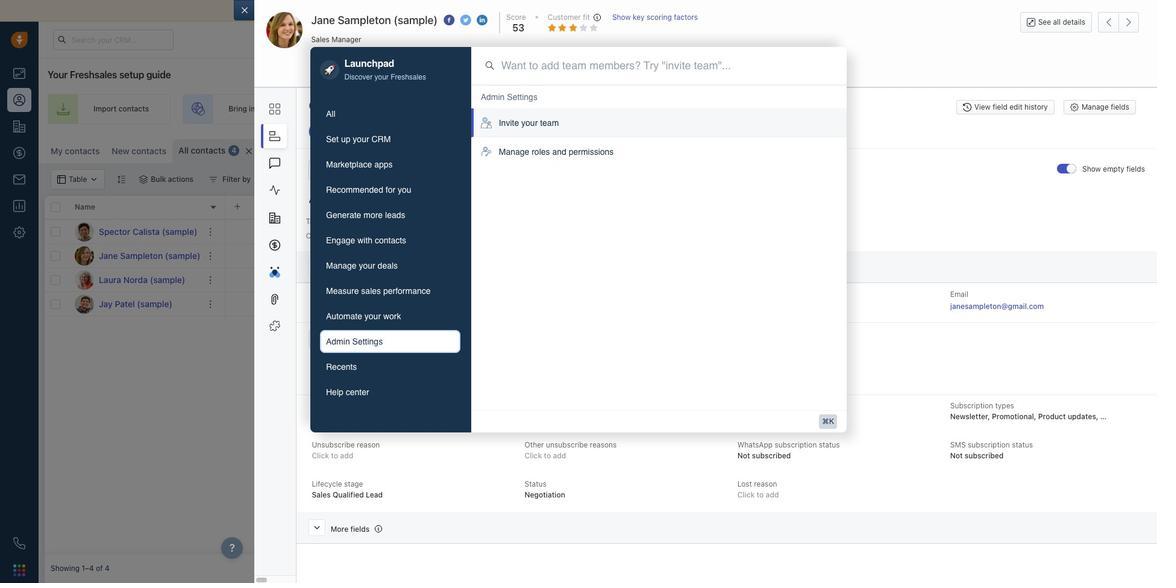Task type: vqa. For each thing, say whether or not it's contained in the screenshot.
Contacted
no



Task type: locate. For each thing, give the bounding box(es) containing it.
0 horizontal spatial sampleton
[[120, 250, 163, 261]]

import contacts down add deal
[[999, 145, 1054, 154]]

show inside show key scoring factors link
[[612, 13, 631, 22]]

jane right j icon
[[99, 250, 118, 261]]

name row
[[45, 196, 225, 220]]

and left the linkedin circled image
[[459, 5, 474, 16]]

reason right "lost"
[[754, 480, 777, 489]]

1 vertical spatial set
[[326, 135, 339, 144]]

contacts down "setup"
[[119, 105, 149, 114]]

1 container_wx8msf4aqz5i3rn1 image from the left
[[139, 175, 148, 184]]

subscribed down "whatsapp"
[[752, 452, 791, 461]]

add inside external id click to add
[[340, 413, 353, 422]]

sales for sales activities
[[660, 66, 679, 75]]

with
[[358, 236, 373, 246]]

4 up filter by
[[232, 146, 237, 155]]

(sample) down the spector calista (sample) link
[[165, 250, 200, 261]]

0 horizontal spatial container_wx8msf4aqz5i3rn1 image
[[139, 175, 148, 184]]

jane sampleton (sample) down the spector calista (sample) link
[[99, 250, 200, 261]]

1 vertical spatial and
[[552, 147, 567, 157]]

2 press space to select this row. row from the top
[[45, 244, 225, 268]]

sales up james
[[525, 402, 543, 411]]

not for whatsapp subscription status not subscribed
[[738, 452, 750, 461]]

container_wx8msf4aqz5i3rn1 image left bulk at the top
[[139, 175, 148, 184]]

details inside see all details button
[[1063, 17, 1086, 27]]

import contacts inside import contacts link
[[93, 105, 149, 114]]

sales inside 'sales owner james peterson'
[[525, 402, 543, 411]]

manage inside tab list
[[326, 261, 357, 271]]

1 vertical spatial add
[[1103, 145, 1117, 154]]

guide
[[146, 69, 171, 80]]

0 horizontal spatial leads
[[286, 105, 305, 114]]

⌘ up whatsapp subscription status not subscribed
[[822, 417, 829, 426]]

manage roles and permissions
[[499, 147, 614, 157]]

0 vertical spatial 4
[[232, 146, 237, 155]]

0 horizontal spatial subscribed
[[752, 452, 791, 461]]

to
[[361, 5, 369, 16], [563, 105, 570, 114], [325, 231, 333, 241], [331, 413, 338, 422], [331, 452, 338, 461], [544, 452, 551, 461], [757, 491, 764, 500]]

your down launchpad
[[375, 73, 389, 82]]

0 horizontal spatial subscription
[[775, 441, 817, 450]]

show for show key scoring factors
[[612, 13, 631, 22]]

1 horizontal spatial set
[[845, 105, 857, 114]]

0 vertical spatial fields
[[1111, 103, 1130, 112]]

Search fields text field
[[309, 160, 727, 181]]

subscription inside sms subscription status not subscribed
[[968, 441, 1010, 450]]

to inside unsubscribe reason click to add
[[331, 452, 338, 461]]

add for unsubscribe
[[340, 452, 353, 461]]

sales
[[311, 35, 330, 44], [660, 66, 679, 75], [525, 402, 543, 411], [312, 491, 331, 500]]

subscription for subscription status subscribed
[[738, 402, 781, 411]]

show
[[612, 13, 631, 22], [1083, 165, 1101, 174]]

new
[[112, 146, 129, 156]]

add inside button
[[1103, 145, 1117, 154]]

0 vertical spatial email
[[330, 66, 348, 75]]

your left the crm
[[353, 135, 369, 144]]

1 horizontal spatial import
[[647, 5, 673, 16]]

2 horizontal spatial manage
[[1082, 103, 1109, 112]]

0 vertical spatial sampleton
[[338, 14, 391, 27]]

bulk actions button
[[132, 169, 201, 190]]

2 cell from the top
[[225, 244, 1151, 268]]

to down other
[[544, 452, 551, 461]]

information up "measure sales performance"
[[352, 264, 392, 273]]

telephone numbers
[[312, 335, 379, 344]]

jane down first
[[312, 301, 329, 310]]

1 vertical spatial all details
[[309, 194, 352, 205]]

j image
[[75, 294, 94, 314]]

sales left pipeline
[[887, 105, 905, 114]]

sales activities button
[[642, 60, 735, 81], [642, 60, 729, 81]]

apps
[[374, 160, 393, 170]]

0 vertical spatial in
[[876, 35, 881, 43]]

freshsales
[[70, 69, 117, 80], [391, 73, 426, 82]]

jane inside 'row group'
[[99, 250, 118, 261]]

2 row group from the left
[[225, 220, 1151, 316]]

0 horizontal spatial up
[[341, 135, 351, 144]]

of right sync
[[552, 5, 561, 16]]

information down all button
[[414, 127, 453, 136]]

of
[[552, 5, 561, 16], [96, 565, 103, 574]]

jane sampleton (sample)
[[311, 14, 438, 27], [99, 250, 200, 261]]

route leads to your team link
[[474, 94, 629, 124]]

not inside whatsapp subscription status not subscribed
[[738, 452, 750, 461]]

all details up the generate
[[309, 194, 352, 205]]

0 horizontal spatial team
[[540, 118, 559, 128]]

4 inside all contacts 4
[[232, 146, 237, 155]]

subscription inside whatsapp subscription status not subscribed
[[775, 441, 817, 450]]

click for lost reason
[[738, 491, 755, 500]]

sales down lifecycle
[[312, 491, 331, 500]]

up for set up your sales pipeline
[[859, 105, 868, 114]]

score 53
[[506, 13, 526, 33]]

1 vertical spatial team
[[540, 118, 559, 128]]

(sample) right the calista on the top left of page
[[162, 226, 197, 237]]

0 vertical spatial set
[[845, 105, 857, 114]]

0 horizontal spatial add
[[1014, 105, 1028, 114]]

and right roles
[[552, 147, 567, 157]]

sales left data in the right of the page
[[707, 5, 727, 16]]

numbers
[[349, 335, 379, 344]]

to down unsubscribe
[[331, 452, 338, 461]]

1 horizontal spatial email
[[951, 290, 969, 299]]

1 horizontal spatial basic information
[[394, 127, 453, 136]]

1 horizontal spatial team
[[590, 105, 607, 114]]

details up the generate
[[323, 194, 352, 205]]

fields down contact
[[1127, 165, 1145, 174]]

email inside email janesampleton@gmail.com
[[951, 290, 969, 299]]

container_wx8msf4aqz5i3rn1 image inside filter by button
[[209, 175, 218, 184]]

0 horizontal spatial ⌘
[[328, 147, 334, 156]]

⌘ inside press-command-k-to-open-and-close element
[[822, 417, 829, 426]]

not down sms
[[951, 452, 963, 461]]

3 press space to select this row. row from the top
[[45, 268, 225, 292]]

jane sampleton (sample) up manager
[[311, 14, 438, 27]]

1 horizontal spatial sampleton
[[338, 14, 391, 27]]

container_wx8msf4aqz5i3rn1 image inside bulk actions button
[[139, 175, 148, 184]]

0 vertical spatial all
[[675, 5, 684, 16]]

your left mailbox
[[308, 5, 326, 16]]

in right bring
[[249, 105, 255, 114]]

0 horizontal spatial your
[[48, 69, 68, 80]]

0 horizontal spatial set
[[326, 135, 339, 144]]

import down your freshsales setup guide on the top left of page
[[93, 105, 117, 114]]

import contacts group
[[982, 139, 1081, 160]]

1 horizontal spatial manage
[[499, 147, 529, 157]]

setup
[[119, 69, 144, 80]]

basic information down all button
[[394, 127, 453, 136]]

sales left activities
[[660, 66, 679, 75]]

1 subscription from the left
[[738, 402, 781, 411]]

tags
[[306, 217, 322, 226], [350, 231, 366, 241]]

click left engage
[[306, 231, 324, 241]]

cell
[[225, 220, 1151, 244], [225, 244, 1151, 268], [225, 268, 1151, 292], [225, 292, 1151, 316]]

leads
[[286, 105, 305, 114], [543, 105, 561, 114], [385, 211, 405, 220]]

row group containing spector calista (sample)
[[45, 220, 225, 316]]

sales up automate your work
[[361, 287, 381, 296]]

manage up add contact button
[[1082, 103, 1109, 112]]

import contacts inside import contacts button
[[999, 145, 1054, 154]]

your right scoring
[[687, 5, 704, 16]]

1 horizontal spatial reason
[[754, 480, 777, 489]]

sales owner james peterson
[[525, 402, 581, 422]]

0 vertical spatial tags
[[306, 217, 322, 226]]

1 vertical spatial jane sampleton (sample)
[[99, 250, 200, 261]]

all right see
[[1053, 17, 1061, 27]]

1 horizontal spatial subscribed
[[965, 452, 1004, 461]]

1 horizontal spatial leads
[[385, 211, 405, 220]]

1 press space to select this row. row from the top
[[45, 220, 225, 244]]

status inside subscription status subscribed
[[783, 402, 804, 411]]

your left pipeline
[[870, 105, 885, 114]]

reason inside unsubscribe reason click to add
[[357, 441, 380, 450]]

my
[[51, 146, 63, 156]]

leads inside button
[[385, 211, 405, 220]]

2 vertical spatial import
[[999, 145, 1022, 154]]

add inside unsubscribe reason click to add
[[340, 452, 353, 461]]

to inside the route leads to your team link
[[563, 105, 570, 114]]

grid
[[45, 195, 1151, 555]]

add inside lost reason click to add
[[766, 491, 779, 500]]

set inside button
[[326, 135, 339, 144]]

tags down generate more leads
[[350, 231, 366, 241]]

tags left the generate
[[306, 217, 322, 226]]

import right key at the right top of page
[[647, 5, 673, 16]]

scoring
[[647, 13, 672, 22]]

0 horizontal spatial import
[[93, 105, 117, 114]]

up inside the set up your sales pipeline "link"
[[859, 105, 868, 114]]

show empty fields
[[1083, 165, 1145, 174]]

4 right 1–4
[[105, 565, 110, 574]]

bulk actions
[[151, 175, 194, 184]]

3 cell from the top
[[225, 268, 1151, 292]]

sampleton up the "laura norda (sample)"
[[120, 250, 163, 261]]

s image
[[75, 222, 94, 241]]

website
[[257, 105, 284, 114]]

your left 'work'
[[365, 312, 381, 322]]

(sample) for jane sampleton (sample) link
[[165, 250, 200, 261]]

freshworks switcher image
[[13, 565, 25, 577]]

1 vertical spatial all
[[1053, 17, 1061, 27]]

email for email
[[330, 66, 348, 75]]

not down "whatsapp"
[[738, 452, 750, 461]]

manage down engage
[[326, 261, 357, 271]]

press space to select this row. row
[[45, 220, 225, 244], [45, 244, 225, 268], [45, 268, 225, 292], [45, 292, 225, 316]]

customize table button
[[893, 139, 976, 160]]

your trial ends in 21 days
[[828, 35, 907, 43]]

email
[[330, 66, 348, 75], [951, 290, 969, 299]]

0 vertical spatial basic information
[[394, 127, 453, 136]]

your for your trial ends in 21 days
[[828, 35, 842, 43]]

click inside external id click to add
[[312, 413, 329, 422]]

0 horizontal spatial email
[[330, 66, 348, 75]]

subscription inside subscription status subscribed
[[738, 402, 781, 411]]

1 horizontal spatial 4
[[232, 146, 237, 155]]

0 vertical spatial ⌘
[[328, 147, 334, 156]]

all
[[326, 109, 336, 119], [328, 127, 337, 136], [179, 145, 189, 156], [309, 194, 320, 205]]

up inside set up your crm button
[[341, 135, 351, 144]]

1 horizontal spatial basic
[[394, 127, 412, 136]]

1 vertical spatial sampleton
[[120, 250, 163, 261]]

subscription left types
[[951, 402, 994, 411]]

2 subscription from the left
[[951, 402, 994, 411]]

showing
[[51, 565, 80, 574]]

0 horizontal spatial 4
[[105, 565, 110, 574]]

subscription right sms
[[968, 441, 1010, 450]]

1 subscribed from the left
[[752, 452, 791, 461]]

tab list
[[320, 103, 460, 404]]

to down the generate
[[325, 231, 333, 241]]

1 vertical spatial in
[[249, 105, 255, 114]]

subscribed inside whatsapp subscription status not subscribed
[[752, 452, 791, 461]]

sequence
[[732, 105, 766, 114]]

to inside other unsubscribe reasons click to add
[[544, 452, 551, 461]]

2 subscription from the left
[[968, 441, 1010, 450]]

1 vertical spatial manage
[[499, 147, 529, 157]]

0 vertical spatial add
[[1014, 105, 1028, 114]]

route leads to your team
[[520, 105, 607, 114]]

basic information down with
[[331, 264, 392, 273]]

2 horizontal spatial import
[[999, 145, 1022, 154]]

leads right website
[[286, 105, 305, 114]]

container_wx8msf4aqz5i3rn1 image left filter
[[209, 175, 218, 184]]

set up your crm
[[326, 135, 391, 144]]

team down route leads to your team
[[540, 118, 559, 128]]

create
[[687, 105, 710, 114]]

click inside unsubscribe reason click to add
[[312, 452, 329, 461]]

fields
[[1111, 103, 1130, 112], [1127, 165, 1145, 174]]

1 vertical spatial show
[[1083, 165, 1101, 174]]

0 horizontal spatial manage
[[326, 261, 357, 271]]

1 horizontal spatial not
[[951, 452, 963, 461]]

lost
[[738, 480, 752, 489]]

manage up search fields "text field"
[[499, 147, 529, 157]]

not inside sms subscription status not subscribed
[[951, 452, 963, 461]]

0 horizontal spatial import contacts
[[93, 105, 149, 114]]

your freshsales setup guide
[[48, 69, 171, 80]]

up up o
[[341, 135, 351, 144]]

dialog
[[234, 0, 1157, 584]]

1 horizontal spatial freshsales
[[391, 73, 426, 82]]

1 vertical spatial 4
[[105, 565, 110, 574]]

import inside import contacts link
[[93, 105, 117, 114]]

show for show empty fields
[[1083, 165, 1101, 174]]

basic down all button
[[394, 127, 412, 136]]

1 vertical spatial of
[[96, 565, 103, 574]]

all details up o
[[328, 127, 362, 136]]

1 not from the left
[[738, 452, 750, 461]]

sales inside button
[[361, 287, 381, 296]]

0 horizontal spatial basic
[[331, 264, 350, 273]]

0 vertical spatial information
[[414, 127, 453, 136]]

in left 21
[[876, 35, 881, 43]]

⌘ left o
[[328, 147, 334, 156]]

0 horizontal spatial show
[[612, 13, 631, 22]]

1 horizontal spatial subscription
[[968, 441, 1010, 450]]

deal
[[1030, 105, 1045, 114]]

0 vertical spatial import
[[647, 5, 673, 16]]

laura
[[99, 275, 121, 285]]

automate
[[326, 312, 362, 322]]

1 row group from the left
[[45, 220, 225, 316]]

and inside list of options list box
[[552, 147, 567, 157]]

list of options list box
[[471, 85, 847, 166]]

freshsales inside launchpad discover your freshsales
[[391, 73, 426, 82]]

(sample) for laura norda (sample) link at top left
[[150, 275, 185, 285]]

import
[[647, 5, 673, 16], [93, 105, 117, 114], [999, 145, 1022, 154]]

contacts down deal
[[1024, 145, 1054, 154]]

see all details
[[1039, 17, 1086, 27]]

james
[[525, 413, 547, 422]]

0 horizontal spatial in
[[249, 105, 255, 114]]

launchpad discover your freshsales
[[345, 59, 426, 82]]

data
[[729, 5, 747, 16]]

add for add deal
[[1014, 105, 1028, 114]]

route
[[520, 105, 541, 114]]

performance
[[383, 287, 431, 296]]

showing 1–4 of 4
[[51, 565, 110, 574]]

1 vertical spatial up
[[341, 135, 351, 144]]

sales inside lifecycle stage sales qualified lead
[[312, 491, 331, 500]]

subscription up subscribed
[[738, 402, 781, 411]]

up left pipeline
[[859, 105, 868, 114]]

up
[[859, 105, 868, 114], [341, 135, 351, 144]]

0 horizontal spatial and
[[459, 5, 474, 16]]

click for external id
[[312, 413, 329, 422]]

1 horizontal spatial all
[[1053, 17, 1061, 27]]

(sample) down laura norda (sample) link at top left
[[137, 299, 172, 309]]

recommended
[[326, 185, 383, 195]]

spector calista (sample) link
[[99, 226, 197, 238]]

(sample) down jane sampleton (sample) link
[[150, 275, 185, 285]]

connect
[[272, 5, 306, 16]]

email down the sales manager
[[330, 66, 348, 75]]

0 vertical spatial manage
[[1082, 103, 1109, 112]]

leads right more
[[385, 211, 405, 220]]

to down external at the left bottom of page
[[331, 413, 338, 422]]

create sales sequence link
[[641, 94, 788, 124]]

subscription for sms
[[968, 441, 1010, 450]]

manage for manage your deals
[[326, 261, 357, 271]]

container_wx8msf4aqz5i3rn1 image
[[139, 175, 148, 184], [209, 175, 218, 184]]

bring
[[229, 105, 247, 114]]

your inside list of options list box
[[521, 118, 538, 128]]

container_wx8msf4aqz5i3rn1 image for bulk actions button
[[139, 175, 148, 184]]

contacts
[[119, 105, 149, 114], [1024, 145, 1054, 154], [191, 145, 226, 156], [65, 146, 100, 156], [132, 146, 166, 156], [375, 236, 406, 246]]

phone image
[[13, 538, 25, 550]]

1 vertical spatial tags
[[350, 231, 366, 241]]

reason
[[357, 441, 380, 450], [754, 480, 777, 489]]

your down the 'route'
[[521, 118, 538, 128]]

set for set up your crm
[[326, 135, 339, 144]]

click down "lost"
[[738, 491, 755, 500]]

settings
[[507, 92, 538, 102], [507, 92, 538, 102], [352, 337, 383, 347]]

leads right the 'route'
[[543, 105, 561, 114]]

add inside "tags click to add tags"
[[335, 231, 348, 241]]

1 vertical spatial reason
[[754, 480, 777, 489]]

filter
[[223, 175, 240, 184]]

l image
[[75, 270, 94, 290]]

1–4
[[82, 565, 94, 574]]

4 cell from the top
[[225, 292, 1151, 316]]

customize table
[[912, 145, 968, 154]]

settings inside heading
[[507, 92, 538, 102]]

subscribed down sms
[[965, 452, 1004, 461]]

2 horizontal spatial status
[[1012, 441, 1033, 450]]

my contacts button
[[45, 139, 106, 163], [51, 146, 100, 156]]

reason inside lost reason click to add
[[754, 480, 777, 489]]

see all details button
[[1020, 12, 1092, 33]]

0 vertical spatial jane sampleton (sample)
[[311, 14, 438, 27]]

import contacts link
[[48, 94, 171, 124]]

click down external at the left bottom of page
[[312, 413, 329, 422]]

1 horizontal spatial of
[[552, 5, 561, 16]]

1 vertical spatial ⌘
[[822, 417, 829, 426]]

1 horizontal spatial jane sampleton (sample)
[[311, 14, 438, 27]]

click down unsubscribe
[[312, 452, 329, 461]]

trial
[[844, 35, 856, 43]]

2 not from the left
[[951, 452, 963, 461]]

1 subscription from the left
[[775, 441, 817, 450]]

to inside external id click to add
[[331, 413, 338, 422]]

email button
[[312, 60, 355, 81]]

all right scoring
[[675, 5, 684, 16]]

1 horizontal spatial status
[[819, 441, 840, 450]]

set inside "link"
[[845, 105, 857, 114]]

ends
[[858, 35, 874, 43]]

call
[[379, 66, 392, 75]]

subscription for whatsapp
[[775, 441, 817, 450]]

2 subscribed from the left
[[965, 452, 1004, 461]]

1 horizontal spatial up
[[859, 105, 868, 114]]

roles
[[532, 147, 550, 157]]

laura norda (sample)
[[99, 275, 185, 285]]

1 horizontal spatial your
[[828, 35, 842, 43]]

0 horizontal spatial reason
[[357, 441, 380, 450]]

container_wx8msf4aqz5i3rn1 image
[[900, 145, 909, 154]]

status inside sms subscription status not subscribed
[[1012, 441, 1033, 450]]

basic up measure
[[331, 264, 350, 273]]

details
[[1063, 17, 1086, 27], [351, 99, 384, 112], [339, 127, 362, 136], [323, 194, 352, 205]]

import all your sales data link
[[647, 5, 749, 16]]

manage inside list of options list box
[[499, 147, 529, 157]]

1 vertical spatial email
[[951, 290, 969, 299]]

subscribed inside sms subscription status not subscribed
[[965, 452, 1004, 461]]

deals
[[378, 261, 398, 271]]

0 horizontal spatial status
[[783, 402, 804, 411]]

fields inside manage fields button
[[1111, 103, 1130, 112]]

of right 1–4
[[96, 565, 103, 574]]

import contacts down "setup"
[[93, 105, 149, 114]]

click inside lost reason click to add
[[738, 491, 755, 500]]

import inside import contacts button
[[999, 145, 1022, 154]]

help center button
[[320, 381, 460, 404]]

to right the 'route'
[[563, 105, 570, 114]]

row group
[[45, 220, 225, 316], [225, 220, 1151, 316]]

recommended for you
[[326, 185, 412, 195]]

status for sms
[[1012, 441, 1033, 450]]

mobile
[[312, 356, 335, 365]]

1 horizontal spatial import contacts
[[999, 145, 1054, 154]]

fields up add contact
[[1111, 103, 1130, 112]]

team down the meeting button
[[590, 105, 607, 114]]

recents button
[[320, 356, 460, 379]]

email up janesampleton@gmail.com
[[951, 290, 969, 299]]

19266529503
[[312, 367, 362, 376]]

1 horizontal spatial add
[[1103, 145, 1117, 154]]

sampleton up manager
[[338, 14, 391, 27]]

status inside whatsapp subscription status not subscribed
[[819, 441, 840, 450]]

2 container_wx8msf4aqz5i3rn1 image from the left
[[209, 175, 218, 184]]

click inside "tags click to add tags"
[[306, 231, 324, 241]]

press-command-k-to-open-and-close element
[[819, 415, 837, 429]]

1 vertical spatial your
[[48, 69, 68, 80]]

import down add deal link
[[999, 145, 1022, 154]]

1 horizontal spatial subscription
[[951, 402, 994, 411]]

1 horizontal spatial and
[[552, 147, 567, 157]]

freshsales up import contacts link at the left of page
[[70, 69, 117, 80]]

contacts up manage your deals button
[[375, 236, 406, 246]]

sales left manager
[[311, 35, 330, 44]]

12 more...
[[281, 146, 315, 156]]

4 press space to select this row. row from the top
[[45, 292, 225, 316]]

0 vertical spatial import contacts
[[93, 105, 149, 114]]

freshsales up all button
[[391, 73, 426, 82]]

1 vertical spatial import contacts
[[999, 145, 1054, 154]]

see
[[1039, 17, 1051, 27]]

linkedin circled image
[[477, 14, 488, 27]]

subscription right "whatsapp"
[[775, 441, 817, 450]]

press space to select this row. row containing laura norda (sample)
[[45, 268, 225, 292]]

email inside button
[[330, 66, 348, 75]]

0 horizontal spatial information
[[352, 264, 392, 273]]

admin settings heading
[[481, 91, 538, 103], [481, 91, 538, 103]]

2 vertical spatial jane
[[312, 301, 329, 310]]

press space to select this row. row containing spector calista (sample)
[[45, 220, 225, 244]]



Task type: describe. For each thing, give the bounding box(es) containing it.
add for add contact
[[1103, 145, 1117, 154]]

to right mailbox
[[361, 5, 369, 16]]

all contacts 4
[[179, 145, 237, 156]]

invite your team
[[499, 118, 559, 128]]

spector calista (sample)
[[99, 226, 197, 237]]

import contacts for import contacts link at the left of page
[[93, 105, 149, 114]]

press space to select this row. row containing jane sampleton (sample)
[[45, 244, 225, 268]]

status negotiation
[[525, 480, 565, 500]]

calista
[[133, 226, 160, 237]]

manage your deals
[[326, 261, 398, 271]]

set up your crm button
[[320, 128, 460, 151]]

0 horizontal spatial jane sampleton (sample)
[[99, 250, 200, 261]]

janesampleton@gmail.com
[[951, 302, 1044, 311]]

external id click to add
[[312, 402, 353, 422]]

0 horizontal spatial tags
[[306, 217, 322, 226]]

measure sales performance button
[[320, 280, 460, 303]]

1 vertical spatial information
[[352, 264, 392, 273]]

invite
[[499, 118, 519, 128]]

pipeline
[[907, 105, 935, 114]]

owner
[[545, 402, 566, 411]]

import contacts for import contacts button
[[999, 145, 1054, 154]]

set for set up your sales pipeline
[[845, 105, 857, 114]]

add contact button
[[1087, 139, 1151, 160]]

bring in website leads link
[[183, 94, 327, 124]]

spector
[[99, 226, 130, 237]]

subscribed for whatsapp
[[752, 452, 791, 461]]

0 vertical spatial jane
[[311, 14, 335, 27]]

unsubscribe
[[546, 441, 588, 450]]

0 horizontal spatial basic information
[[331, 264, 392, 273]]

mailbox
[[328, 5, 359, 16]]

by
[[242, 175, 251, 184]]

0 vertical spatial and
[[459, 5, 474, 16]]

all inside button
[[326, 109, 336, 119]]

manager
[[332, 35, 362, 44]]

details up o
[[339, 127, 362, 136]]

grid containing spector calista (sample)
[[45, 195, 1151, 555]]

⌘ for ⌘ o
[[328, 147, 334, 156]]

tab list containing all
[[320, 103, 460, 404]]

customer
[[548, 13, 581, 22]]

improve
[[371, 5, 403, 16]]

dialog containing jane sampleton (sample)
[[234, 0, 1157, 584]]

details down the discover
[[351, 99, 384, 112]]

help center
[[326, 388, 369, 398]]

twitter circled image
[[460, 14, 471, 27]]

all inside button
[[1053, 17, 1061, 27]]

contacts up filter by button at the left of page
[[191, 145, 226, 156]]

marketplace
[[326, 160, 372, 170]]

team inside list of options list box
[[540, 118, 559, 128]]

container_wx8msf4aqz5i3rn1 image for filter by button at the left of page
[[209, 175, 218, 184]]

1 horizontal spatial tags
[[350, 231, 366, 241]]

your left deals
[[359, 261, 375, 271]]

laura norda (sample) link
[[99, 274, 185, 286]]

filter by button
[[201, 169, 259, 190]]

(sample) for the spector calista (sample) link
[[162, 226, 197, 237]]

sms
[[951, 441, 966, 450]]

subscription for subscription types
[[951, 402, 994, 411]]

53
[[512, 22, 525, 33]]

subscribed for sms
[[965, 452, 1004, 461]]

21
[[883, 35, 890, 43]]

my contacts
[[51, 146, 100, 156]]

bring in website leads
[[229, 105, 305, 114]]

sales activities
[[660, 66, 711, 75]]

admin settings inside button
[[326, 337, 383, 347]]

reason for unsubscribe reason
[[357, 441, 380, 450]]

jay
[[99, 299, 113, 309]]

contact details
[[309, 99, 384, 112]]

add for external
[[340, 413, 353, 422]]

lifecycle
[[312, 480, 342, 489]]

⌘ o
[[328, 147, 342, 156]]

1 vertical spatial basic
[[331, 264, 350, 273]]

(sample) for jay patel (sample) link
[[137, 299, 172, 309]]

sales for sales owner james peterson
[[525, 402, 543, 411]]

0 vertical spatial all details
[[328, 127, 362, 136]]

generate more leads button
[[320, 204, 460, 227]]

contacts right 'new'
[[132, 146, 166, 156]]

contacts inside group
[[1024, 145, 1054, 154]]

0 horizontal spatial freshsales
[[70, 69, 117, 80]]

your up permissions
[[572, 105, 588, 114]]

fit
[[583, 13, 590, 22]]

patel
[[115, 299, 135, 309]]

email janesampleton@gmail.com
[[951, 290, 1044, 311]]

engage with contacts
[[326, 236, 406, 246]]

facebook circled image
[[444, 14, 455, 27]]

import contacts button
[[982, 139, 1060, 160]]

permissions
[[569, 147, 614, 157]]

1 horizontal spatial in
[[876, 35, 881, 43]]

view field edit history
[[975, 103, 1048, 112]]

your inside "link"
[[870, 105, 885, 114]]

(sample) left facebook circled icon
[[394, 14, 438, 27]]

import for import contacts button
[[999, 145, 1022, 154]]

marketplace apps button
[[320, 153, 460, 176]]

automate your work
[[326, 312, 401, 322]]

your inside button
[[353, 135, 369, 144]]

telephone
[[312, 335, 347, 344]]

sales for sales manager
[[311, 35, 330, 44]]

not for sms subscription status not subscribed
[[951, 452, 963, 461]]

qualified
[[333, 491, 364, 500]]

admin inside button
[[326, 337, 350, 347]]

admin settings inside list of options list box
[[481, 92, 538, 102]]

manage fields
[[1082, 103, 1130, 112]]

12 more... button
[[264, 143, 322, 160]]

first name jane
[[312, 290, 348, 310]]

2 horizontal spatial leads
[[543, 105, 561, 114]]

your for your freshsales setup guide
[[48, 69, 68, 80]]

contacts right my
[[65, 146, 100, 156]]

Want to add team members? Try "invite team"... field
[[501, 58, 833, 74]]

settings inside button
[[352, 337, 383, 347]]

lead
[[366, 491, 383, 500]]

generate more leads
[[326, 211, 405, 220]]

sales inside "link"
[[887, 105, 905, 114]]

factors
[[674, 13, 698, 22]]

sync
[[532, 5, 550, 16]]

admin inside heading
[[481, 92, 505, 102]]

history
[[1025, 103, 1048, 112]]

manage for manage fields
[[1082, 103, 1109, 112]]

your inside launchpad discover your freshsales
[[375, 73, 389, 82]]

crm
[[372, 135, 391, 144]]

recommended for you button
[[320, 179, 460, 202]]

click for unsubscribe reason
[[312, 452, 329, 461]]

unsubscribe reason click to add
[[312, 441, 380, 461]]

status for whatsapp
[[819, 441, 840, 450]]

center
[[346, 388, 369, 398]]

janesampleton@gmail.com link
[[951, 301, 1044, 313]]

set up your sales pipeline
[[845, 105, 935, 114]]

0 horizontal spatial all
[[675, 5, 684, 16]]

Search your CRM... text field
[[53, 30, 174, 50]]

to inside "tags click to add tags"
[[325, 231, 333, 241]]

note
[[509, 66, 525, 75]]

k
[[829, 417, 834, 426]]

0 vertical spatial team
[[590, 105, 607, 114]]

reason for lost reason
[[754, 480, 777, 489]]

press space to select this row. row containing jay patel (sample)
[[45, 292, 225, 316]]

all contacts link
[[179, 145, 226, 157]]

customize
[[912, 145, 949, 154]]

phone element
[[7, 532, 31, 556]]

add for lost
[[766, 491, 779, 500]]

jay patel (sample) link
[[99, 298, 172, 310]]

add inside other unsubscribe reasons click to add
[[553, 452, 566, 461]]

bulk
[[151, 175, 166, 184]]

sampleton inside 'row group'
[[120, 250, 163, 261]]

key
[[633, 13, 645, 22]]

recents
[[326, 363, 357, 372]]

add deal
[[1014, 105, 1045, 114]]

show key scoring factors
[[612, 13, 698, 22]]

jane inside 'first name jane'
[[312, 301, 329, 310]]

0 vertical spatial of
[[552, 5, 561, 16]]

to inside lost reason click to add
[[757, 491, 764, 500]]

admin settings heading inside list of options list box
[[481, 91, 538, 103]]

up for set up your crm
[[341, 135, 351, 144]]

generate
[[326, 211, 361, 220]]

j image
[[75, 246, 94, 266]]

meeting
[[602, 66, 630, 75]]

import for import contacts link at the left of page
[[93, 105, 117, 114]]

contacts inside tab list
[[375, 236, 406, 246]]

email for email janesampleton@gmail.com
[[951, 290, 969, 299]]

⌘ for ⌘ k
[[822, 417, 829, 426]]

0 vertical spatial basic
[[394, 127, 412, 136]]

other
[[525, 441, 544, 450]]

sales right create
[[712, 105, 730, 114]]

manage your deals button
[[320, 255, 460, 278]]

1 cell from the top
[[225, 220, 1151, 244]]

add deal link
[[969, 94, 1067, 124]]

1 horizontal spatial information
[[414, 127, 453, 136]]

1 vertical spatial fields
[[1127, 165, 1145, 174]]

id
[[342, 402, 349, 411]]

for
[[386, 185, 396, 195]]

manage for manage roles and permissions
[[499, 147, 529, 157]]

contact
[[1119, 145, 1145, 154]]

close image
[[1139, 8, 1145, 14]]

norda
[[123, 275, 148, 285]]

new contacts
[[112, 146, 166, 156]]

subscribed
[[738, 413, 777, 422]]

click inside other unsubscribe reasons click to add
[[525, 452, 542, 461]]

call link
[[361, 60, 398, 81]]

enable
[[476, 5, 502, 16]]



